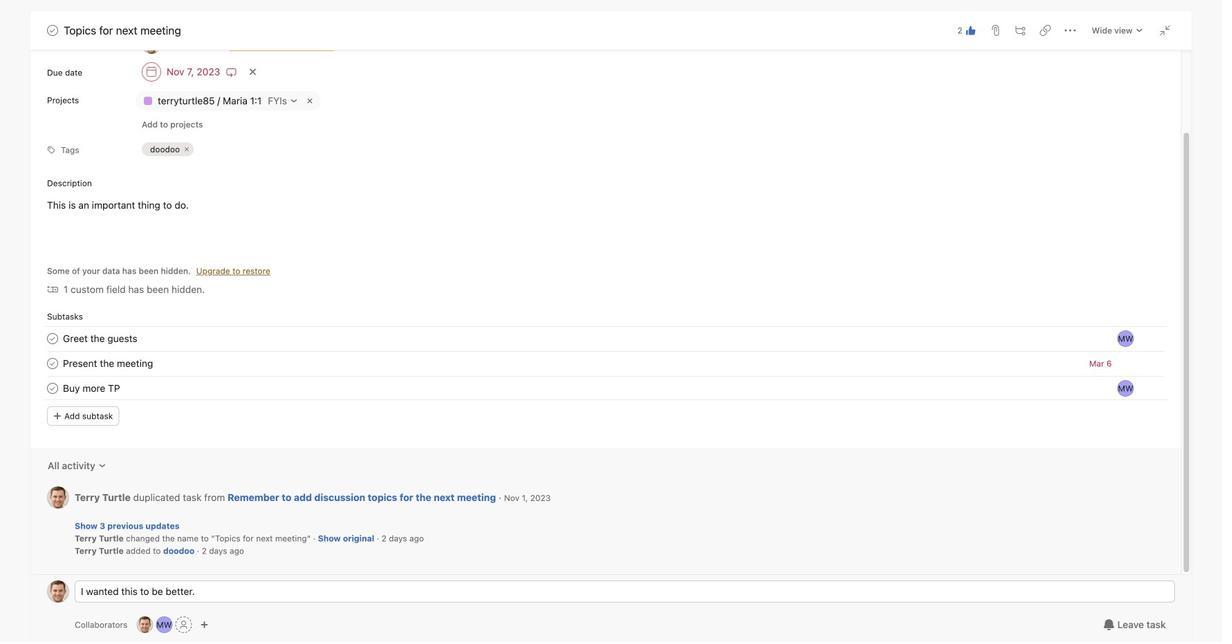 Task type: locate. For each thing, give the bounding box(es) containing it.
mark complete image for mark complete checkbox
[[44, 356, 61, 372]]

copy task link image
[[1041, 25, 1052, 36]]

1 vertical spatial task name text field
[[63, 356, 153, 372]]

mark complete image
[[44, 356, 61, 372], [44, 381, 61, 397]]

2 toggle assignee popover image from the top
[[1118, 381, 1135, 397]]

2 mark complete image from the top
[[44, 381, 61, 397]]

2 likes. you liked this task image
[[966, 25, 977, 36]]

1 vertical spatial mark complete image
[[44, 381, 61, 397]]

3 mark complete checkbox from the top
[[44, 381, 61, 397]]

1 toggle assignee popover image from the top
[[1118, 331, 1135, 347]]

0 vertical spatial mark complete checkbox
[[44, 22, 61, 39]]

open user profile image
[[47, 581, 69, 603]]

1 vertical spatial mark complete image
[[44, 331, 61, 347]]

0 vertical spatial task name text field
[[63, 332, 138, 347]]

main content
[[31, 0, 1182, 575]]

0 horizontal spatial remove image
[[183, 145, 191, 154]]

2 list item from the top
[[31, 352, 1182, 376]]

list item
[[31, 327, 1182, 352], [31, 352, 1182, 376], [31, 376, 1182, 401]]

main content inside 'topics for next meeting' dialog
[[31, 0, 1182, 575]]

toggle assignee popover image
[[1118, 331, 1135, 347], [1118, 381, 1135, 397]]

1 mark complete image from the top
[[44, 356, 61, 372]]

1 task name text field from the top
[[63, 332, 138, 347]]

0 vertical spatial toggle assignee popover image
[[1118, 331, 1135, 347]]

1 mark complete checkbox from the top
[[44, 22, 61, 39]]

remove image
[[305, 95, 316, 107], [183, 145, 191, 154]]

1 horizontal spatial add or remove collaborators image
[[156, 617, 173, 634]]

1 horizontal spatial remove image
[[305, 95, 316, 107]]

0 horizontal spatial add or remove collaborators image
[[137, 617, 153, 634]]

1 vertical spatial toggle assignee popover image
[[1118, 381, 1135, 397]]

1 list item from the top
[[31, 327, 1182, 352]]

1 add or remove collaborators image from the left
[[137, 617, 153, 634]]

toggle assignee popover image for second mark complete option from the bottom
[[1118, 331, 1135, 347]]

clear due date image
[[249, 68, 257, 76]]

topics for next meeting dialog
[[31, 0, 1192, 643]]

all activity image
[[98, 462, 107, 471]]

0 vertical spatial mark complete image
[[44, 356, 61, 372]]

add or remove collaborators image
[[137, 617, 153, 634], [156, 617, 173, 634]]

2 task name text field from the top
[[63, 356, 153, 372]]

Mark complete checkbox
[[44, 22, 61, 39], [44, 331, 61, 347], [44, 381, 61, 397]]

mark complete image
[[44, 22, 61, 39], [44, 331, 61, 347]]

1 vertical spatial mark complete checkbox
[[44, 331, 61, 347]]

0 vertical spatial remove image
[[305, 95, 316, 107]]

Task Name text field
[[63, 332, 138, 347], [63, 356, 153, 372]]

2 vertical spatial mark complete checkbox
[[44, 381, 61, 397]]

0 vertical spatial mark complete image
[[44, 22, 61, 39]]

1 vertical spatial remove image
[[183, 145, 191, 154]]

task name text field for mark complete checkbox
[[63, 356, 153, 372]]

2 mark complete image from the top
[[44, 331, 61, 347]]

open user profile image
[[47, 487, 69, 509]]

toggle assignee popover image for third mark complete option from the top
[[1118, 381, 1135, 397]]



Task type: vqa. For each thing, say whether or not it's contained in the screenshot.
Add to starred icon
no



Task type: describe. For each thing, give the bounding box(es) containing it.
task name text field for second mark complete option from the bottom
[[63, 332, 138, 347]]

add or remove collaborators image
[[200, 621, 208, 630]]

collapse task pane image
[[1160, 25, 1171, 36]]

more actions for this task image
[[1066, 25, 1077, 36]]

mark complete image for third mark complete option from the top
[[44, 381, 61, 397]]

attachments: add a file to this task, topics for next meeting image
[[991, 25, 1002, 36]]

add subtask image
[[1016, 25, 1027, 36]]

2 add or remove collaborators image from the left
[[156, 617, 173, 634]]

Mark complete checkbox
[[44, 356, 61, 372]]

2 mark complete checkbox from the top
[[44, 331, 61, 347]]

1 mark complete image from the top
[[44, 22, 61, 39]]

Task Name text field
[[63, 381, 120, 397]]

3 list item from the top
[[31, 376, 1182, 401]]



